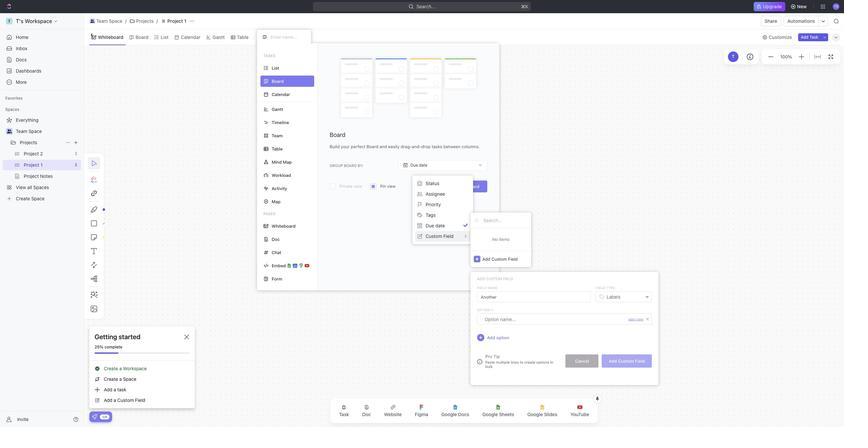 Task type: locate. For each thing, give the bounding box(es) containing it.
1 vertical spatial gantt
[[272, 106, 283, 112]]

0 vertical spatial table
[[237, 34, 249, 40]]

team right user group image at the left top of page
[[16, 128, 27, 134]]

add a custom field
[[104, 397, 145, 403]]

1 horizontal spatial task
[[810, 34, 819, 39]]

1 right option
[[492, 308, 493, 312]]

0 horizontal spatial task
[[339, 412, 349, 417]]

0 vertical spatial doc
[[272, 236, 280, 242]]

doc button
[[357, 401, 377, 421]]

1 vertical spatial add custom field
[[478, 277, 514, 281]]

table right gantt link
[[237, 34, 249, 40]]

2 / from the left
[[157, 18, 158, 24]]

spaces
[[5, 107, 19, 112]]

add task button
[[799, 33, 822, 41]]

new
[[798, 4, 808, 9]]

0 vertical spatial calendar
[[181, 34, 201, 40]]

google left sheets
[[483, 412, 498, 417]]

add inside dropdown button
[[483, 256, 491, 262]]

no items
[[493, 237, 510, 242]]

workspace
[[123, 366, 147, 371]]

0 vertical spatial docs
[[16, 57, 27, 62]]

customize
[[770, 34, 793, 40]]

a up create a space
[[119, 366, 122, 371]]

0 horizontal spatial projects
[[20, 140, 37, 145]]

space down create a workspace
[[123, 376, 136, 382]]

project 1 link
[[159, 17, 188, 25]]

team space right user group image at the left top of page
[[16, 128, 42, 134]]

0 horizontal spatial whiteboard
[[98, 34, 123, 40]]

task down automations button
[[810, 34, 819, 39]]

create for create a space
[[104, 376, 118, 382]]

2 horizontal spatial space
[[123, 376, 136, 382]]

1 right project on the left top of the page
[[184, 18, 187, 24]]

Enter name... text field
[[478, 291, 591, 302]]

1 / from the left
[[125, 18, 127, 24]]

0 vertical spatial gantt
[[213, 34, 225, 40]]

date for due date button
[[436, 223, 445, 228]]

0 horizontal spatial list
[[161, 34, 169, 40]]

youtube
[[571, 412, 590, 417]]

2 vertical spatial board
[[467, 184, 480, 189]]

due inside button
[[426, 223, 435, 228]]

a
[[119, 366, 122, 371], [119, 376, 122, 382], [114, 387, 116, 392], [114, 397, 116, 403]]

doc right task button
[[363, 412, 371, 417]]

date up custom field
[[436, 223, 445, 228]]

Search... text field
[[484, 215, 528, 225]]

home
[[16, 34, 28, 40]]

team right user group icon
[[96, 18, 108, 24]]

1/4
[[102, 415, 107, 419]]

map right mind
[[283, 159, 292, 165]]

tree containing team space
[[3, 115, 81, 204]]

0 horizontal spatial calendar
[[181, 34, 201, 40]]

status button
[[416, 178, 471, 189]]

a left task at the left of page
[[114, 387, 116, 392]]

a up task at the left of page
[[119, 376, 122, 382]]

gantt left table link
[[213, 34, 225, 40]]

create up add a task
[[104, 376, 118, 382]]

customize button
[[761, 33, 795, 42]]

team space link inside "tree"
[[16, 126, 80, 137]]

0 vertical spatial list
[[161, 34, 169, 40]]

0 horizontal spatial projects link
[[20, 137, 63, 148]]

2 create from the top
[[104, 376, 118, 382]]

1 vertical spatial due
[[426, 223, 435, 228]]

google inside button
[[528, 412, 543, 417]]

3 google from the left
[[528, 412, 543, 417]]

tree
[[3, 115, 81, 204]]

0 horizontal spatial /
[[125, 18, 127, 24]]

map
[[283, 159, 292, 165], [272, 199, 281, 204]]

favorites
[[5, 96, 23, 101]]

0 horizontal spatial 1
[[184, 18, 187, 24]]

team space up whiteboard link in the left of the page
[[96, 18, 122, 24]]

custom inside button
[[619, 358, 635, 364]]

due for due date button
[[426, 223, 435, 228]]

1 horizontal spatial team space
[[96, 18, 122, 24]]

due date inside dropdown button
[[411, 163, 428, 168]]

board link
[[134, 33, 149, 42]]

field inside button
[[636, 358, 646, 364]]

1 google from the left
[[442, 412, 457, 417]]

0 vertical spatial task
[[810, 34, 819, 39]]

a for task
[[114, 387, 116, 392]]

2 google from the left
[[483, 412, 498, 417]]

1 vertical spatial docs
[[459, 412, 470, 417]]

25%
[[95, 345, 104, 350]]

1 vertical spatial projects
[[20, 140, 37, 145]]

new button
[[789, 1, 812, 12]]

google left the slides
[[528, 412, 543, 417]]

1 vertical spatial team space
[[16, 128, 42, 134]]

a for custom
[[114, 397, 116, 403]]

2 horizontal spatial google
[[528, 412, 543, 417]]

1 horizontal spatial calendar
[[272, 92, 290, 97]]

started
[[119, 333, 141, 341]]

0 vertical spatial team space
[[96, 18, 122, 24]]

team
[[96, 18, 108, 24], [16, 128, 27, 134], [272, 133, 283, 138]]

0 vertical spatial create
[[104, 366, 118, 371]]

0 vertical spatial due date
[[411, 163, 428, 168]]

gantt up timeline
[[272, 106, 283, 112]]

1 horizontal spatial gantt
[[272, 106, 283, 112]]

a down add a task
[[114, 397, 116, 403]]

1 horizontal spatial map
[[283, 159, 292, 165]]

list down project 1 link
[[161, 34, 169, 40]]

doc up chat
[[272, 236, 280, 242]]

map down activity
[[272, 199, 281, 204]]

team space
[[96, 18, 122, 24], [16, 128, 42, 134]]

team down timeline
[[272, 133, 283, 138]]

field name
[[478, 286, 498, 290]]

space up whiteboard link in the left of the page
[[109, 18, 122, 24]]

/
[[125, 18, 127, 24], [157, 18, 158, 24]]

0 vertical spatial space
[[109, 18, 122, 24]]

0 horizontal spatial gantt
[[213, 34, 225, 40]]

home link
[[3, 32, 81, 43]]

inbox link
[[3, 43, 81, 54]]

1 vertical spatial calendar
[[272, 92, 290, 97]]

google right figma
[[442, 412, 457, 417]]

docs inside button
[[459, 412, 470, 417]]

color
[[636, 317, 644, 321]]

lines
[[511, 360, 519, 364]]

due date up the status
[[411, 163, 428, 168]]

space
[[109, 18, 122, 24], [29, 128, 42, 134], [123, 376, 136, 382]]

view button
[[257, 29, 279, 45]]

1 horizontal spatial team
[[96, 18, 108, 24]]

sidebar navigation
[[0, 13, 84, 427]]

docs inside sidebar navigation
[[16, 57, 27, 62]]

1 horizontal spatial doc
[[363, 412, 371, 417]]

1 vertical spatial team space link
[[16, 126, 80, 137]]

1 horizontal spatial projects link
[[128, 17, 155, 25]]

projects link
[[128, 17, 155, 25], [20, 137, 63, 148]]

1 vertical spatial board
[[330, 131, 346, 138]]

list down view
[[272, 65, 279, 70]]

1 vertical spatial date
[[436, 223, 445, 228]]

whiteboard left the board 'link'
[[98, 34, 123, 40]]

option
[[478, 308, 491, 312]]

date up the status
[[420, 163, 428, 168]]

1 vertical spatial map
[[272, 199, 281, 204]]

0 horizontal spatial team space
[[16, 128, 42, 134]]

0 horizontal spatial google
[[442, 412, 457, 417]]

calendar down project 1
[[181, 34, 201, 40]]

date inside dropdown button
[[420, 163, 428, 168]]

1 horizontal spatial whiteboard
[[272, 223, 296, 229]]

1 horizontal spatial docs
[[459, 412, 470, 417]]

due date inside button
[[426, 223, 445, 228]]

field
[[444, 233, 454, 239], [509, 256, 518, 262], [504, 277, 514, 281], [478, 286, 487, 290], [596, 286, 606, 290], [636, 358, 646, 364], [135, 397, 145, 403]]

1 vertical spatial doc
[[363, 412, 371, 417]]

task left the doc button
[[339, 412, 349, 417]]

1 horizontal spatial projects
[[136, 18, 154, 24]]

2 horizontal spatial board
[[467, 184, 480, 189]]

0 vertical spatial whiteboard
[[98, 34, 123, 40]]

tree inside sidebar navigation
[[3, 115, 81, 204]]

1 horizontal spatial table
[[272, 146, 283, 151]]

mind
[[272, 159, 282, 165]]

0 vertical spatial date
[[420, 163, 428, 168]]

1 vertical spatial create
[[104, 376, 118, 382]]

1
[[184, 18, 187, 24], [492, 308, 493, 312]]

1 horizontal spatial team space link
[[88, 17, 124, 25]]

calendar up timeline
[[272, 92, 290, 97]]

whiteboard link
[[97, 33, 123, 42]]

0 horizontal spatial doc
[[272, 236, 280, 242]]

form
[[272, 276, 283, 281]]

automations button
[[785, 16, 819, 26]]

due date button
[[416, 220, 471, 231]]

1 horizontal spatial /
[[157, 18, 158, 24]]

1 vertical spatial space
[[29, 128, 42, 134]]

0 horizontal spatial due
[[411, 163, 418, 168]]

1 create from the top
[[104, 366, 118, 371]]

1 vertical spatial list
[[272, 65, 279, 70]]

0 horizontal spatial team
[[16, 128, 27, 134]]

0 vertical spatial add custom field
[[483, 256, 518, 262]]

table up mind
[[272, 146, 283, 151]]

0 horizontal spatial date
[[420, 163, 428, 168]]

team space link
[[88, 17, 124, 25], [16, 126, 80, 137]]

slides
[[545, 412, 558, 417]]

Option name... text field
[[485, 314, 626, 324]]

0 horizontal spatial team space link
[[16, 126, 80, 137]]

board
[[136, 34, 149, 40], [330, 131, 346, 138], [467, 184, 480, 189]]

date inside button
[[436, 223, 445, 228]]

google slides button
[[523, 401, 563, 421]]

1 vertical spatial table
[[272, 146, 283, 151]]

1 vertical spatial 1
[[492, 308, 493, 312]]

1 horizontal spatial 1
[[492, 308, 493, 312]]

1 for option 1
[[492, 308, 493, 312]]

1 vertical spatial projects link
[[20, 137, 63, 148]]

0 vertical spatial projects link
[[128, 17, 155, 25]]

tip
[[494, 354, 500, 359]]

0 vertical spatial map
[[283, 159, 292, 165]]

dashboards
[[16, 68, 41, 74]]

0 horizontal spatial board
[[136, 34, 149, 40]]

whiteboard up chat
[[272, 223, 296, 229]]

1 for project 1
[[184, 18, 187, 24]]

0 horizontal spatial space
[[29, 128, 42, 134]]

doc
[[272, 236, 280, 242], [363, 412, 371, 417]]

date
[[420, 163, 428, 168], [436, 223, 445, 228]]

1 horizontal spatial list
[[272, 65, 279, 70]]

whiteboard inside whiteboard link
[[98, 34, 123, 40]]

0 vertical spatial 1
[[184, 18, 187, 24]]

calendar
[[181, 34, 201, 40], [272, 92, 290, 97]]

25% complete
[[95, 345, 122, 350]]

2 vertical spatial add custom field
[[609, 358, 646, 364]]

google
[[442, 412, 457, 417], [483, 412, 498, 417], [528, 412, 543, 417]]

create up create a space
[[104, 366, 118, 371]]

add task
[[802, 34, 819, 39]]

1 vertical spatial whiteboard
[[272, 223, 296, 229]]

google docs button
[[437, 401, 475, 421]]

task
[[117, 387, 126, 392]]

labels button
[[597, 291, 652, 303]]

share
[[765, 18, 778, 24]]

due inside dropdown button
[[411, 163, 418, 168]]

whiteboard
[[98, 34, 123, 40], [272, 223, 296, 229]]

0 vertical spatial board
[[136, 34, 149, 40]]

assignee button
[[416, 189, 471, 199]]

user group image
[[90, 19, 94, 23]]

field type
[[596, 286, 616, 290]]

1 horizontal spatial due
[[426, 223, 435, 228]]

1 horizontal spatial google
[[483, 412, 498, 417]]

task
[[810, 34, 819, 39], [339, 412, 349, 417]]

100%
[[781, 54, 793, 59]]

1 horizontal spatial date
[[436, 223, 445, 228]]

0 vertical spatial due
[[411, 163, 418, 168]]

list
[[161, 34, 169, 40], [272, 65, 279, 70]]

space right user group image at the left top of page
[[29, 128, 42, 134]]

1 vertical spatial due date
[[426, 223, 445, 228]]

due date up custom field
[[426, 223, 445, 228]]

docs
[[16, 57, 27, 62], [459, 412, 470, 417]]

0 horizontal spatial docs
[[16, 57, 27, 62]]

bulk
[[486, 364, 493, 369]]

custom field
[[426, 233, 454, 239]]

create a space
[[104, 376, 136, 382]]



Task type: vqa. For each thing, say whether or not it's contained in the screenshot.
Automations button
yes



Task type: describe. For each thing, give the bounding box(es) containing it.
task button
[[334, 401, 355, 421]]

priority
[[426, 202, 441, 207]]

⌘k
[[522, 4, 529, 9]]

google sheets
[[483, 412, 515, 417]]

0 vertical spatial projects
[[136, 18, 154, 24]]

multiple
[[497, 360, 510, 364]]

add color
[[629, 317, 644, 321]]

google for google docs
[[442, 412, 457, 417]]

onboarding checklist button element
[[92, 414, 97, 420]]

due for due date dropdown button at top
[[411, 163, 418, 168]]

custom field button
[[416, 231, 471, 242]]

docs link
[[3, 54, 81, 65]]

0 vertical spatial team space link
[[88, 17, 124, 25]]

due date for due date button
[[426, 223, 445, 228]]

due date button
[[399, 160, 488, 171]]

i
[[480, 360, 481, 364]]

project 1
[[168, 18, 187, 24]]

paste
[[486, 360, 495, 364]]

add color button
[[629, 317, 644, 321]]

priority button
[[416, 199, 471, 210]]

sheets
[[500, 412, 515, 417]]

100% button
[[780, 53, 794, 61]]

2 vertical spatial space
[[123, 376, 136, 382]]

0 horizontal spatial table
[[237, 34, 249, 40]]

getting
[[95, 333, 117, 341]]

cancel button
[[566, 354, 599, 368]]

google for google sheets
[[483, 412, 498, 417]]

1 vertical spatial task
[[339, 412, 349, 417]]

options
[[537, 360, 550, 364]]

1 horizontal spatial space
[[109, 18, 122, 24]]

doc inside button
[[363, 412, 371, 417]]

user group image
[[7, 129, 12, 133]]

google docs
[[442, 412, 470, 417]]

website
[[384, 412, 402, 417]]

gantt link
[[212, 33, 225, 42]]

add custom field button
[[603, 354, 653, 368]]

calendar link
[[180, 33, 201, 42]]

add custom field inside dropdown button
[[483, 256, 518, 262]]

a for space
[[119, 376, 122, 382]]

google for google slides
[[528, 412, 543, 417]]

projects inside sidebar navigation
[[20, 140, 37, 145]]

labels
[[607, 294, 621, 300]]

a for workspace
[[119, 366, 122, 371]]

no
[[493, 237, 498, 242]]

team inside sidebar navigation
[[16, 128, 27, 134]]

add custom field inside button
[[609, 358, 646, 364]]

dashboards link
[[3, 66, 81, 76]]

board inside 'link'
[[136, 34, 149, 40]]

mind map
[[272, 159, 292, 165]]

pro
[[486, 354, 493, 359]]

view
[[266, 34, 276, 40]]

2 horizontal spatial team
[[272, 133, 283, 138]]

add a task
[[104, 387, 126, 392]]

automations
[[788, 18, 816, 24]]

in
[[551, 360, 554, 364]]

by:
[[358, 163, 364, 168]]

website button
[[379, 401, 407, 421]]

google sheets button
[[478, 401, 520, 421]]

due date for due date dropdown button at top
[[411, 163, 428, 168]]

figma
[[415, 412, 429, 417]]

timeline
[[272, 120, 289, 125]]

inbox
[[16, 46, 27, 51]]

search...
[[417, 4, 436, 9]]

status
[[426, 181, 440, 186]]

share button
[[762, 16, 782, 26]]

type
[[607, 286, 616, 290]]

date for due date dropdown button at top
[[420, 163, 428, 168]]

figma button
[[410, 401, 434, 421]]

create a workspace
[[104, 366, 147, 371]]

getting started
[[95, 333, 141, 341]]

table link
[[236, 33, 249, 42]]

activity
[[272, 186, 287, 191]]

t
[[733, 54, 735, 59]]

embed
[[272, 263, 286, 268]]

to
[[520, 360, 524, 364]]

close image
[[185, 335, 189, 339]]

add custom field button
[[471, 251, 532, 267]]

pro tip paste multiple lines to create options in bulk
[[486, 354, 554, 369]]

group
[[330, 163, 343, 168]]

upgrade link
[[755, 2, 786, 11]]

0 horizontal spatial map
[[272, 199, 281, 204]]

workload
[[272, 172, 291, 178]]

Enter name... field
[[270, 34, 306, 40]]

assignee
[[426, 191, 446, 197]]

favorites button
[[3, 94, 25, 102]]

complete
[[105, 345, 122, 350]]

option 1
[[478, 308, 493, 312]]

1 horizontal spatial board
[[330, 131, 346, 138]]

tags button
[[416, 210, 471, 220]]

items
[[499, 237, 510, 242]]

cancel
[[576, 358, 590, 364]]

youtube button
[[566, 401, 595, 421]]

upgrade
[[764, 4, 783, 9]]

add option
[[488, 335, 510, 340]]

create for create a workspace
[[104, 366, 118, 371]]

google slides
[[528, 412, 558, 417]]

space inside sidebar navigation
[[29, 128, 42, 134]]

onboarding checklist button image
[[92, 414, 97, 420]]

board
[[344, 163, 357, 168]]

group board by:
[[330, 163, 364, 168]]

team space inside "tree"
[[16, 128, 42, 134]]

tags
[[426, 212, 436, 218]]

view button
[[257, 33, 279, 42]]



